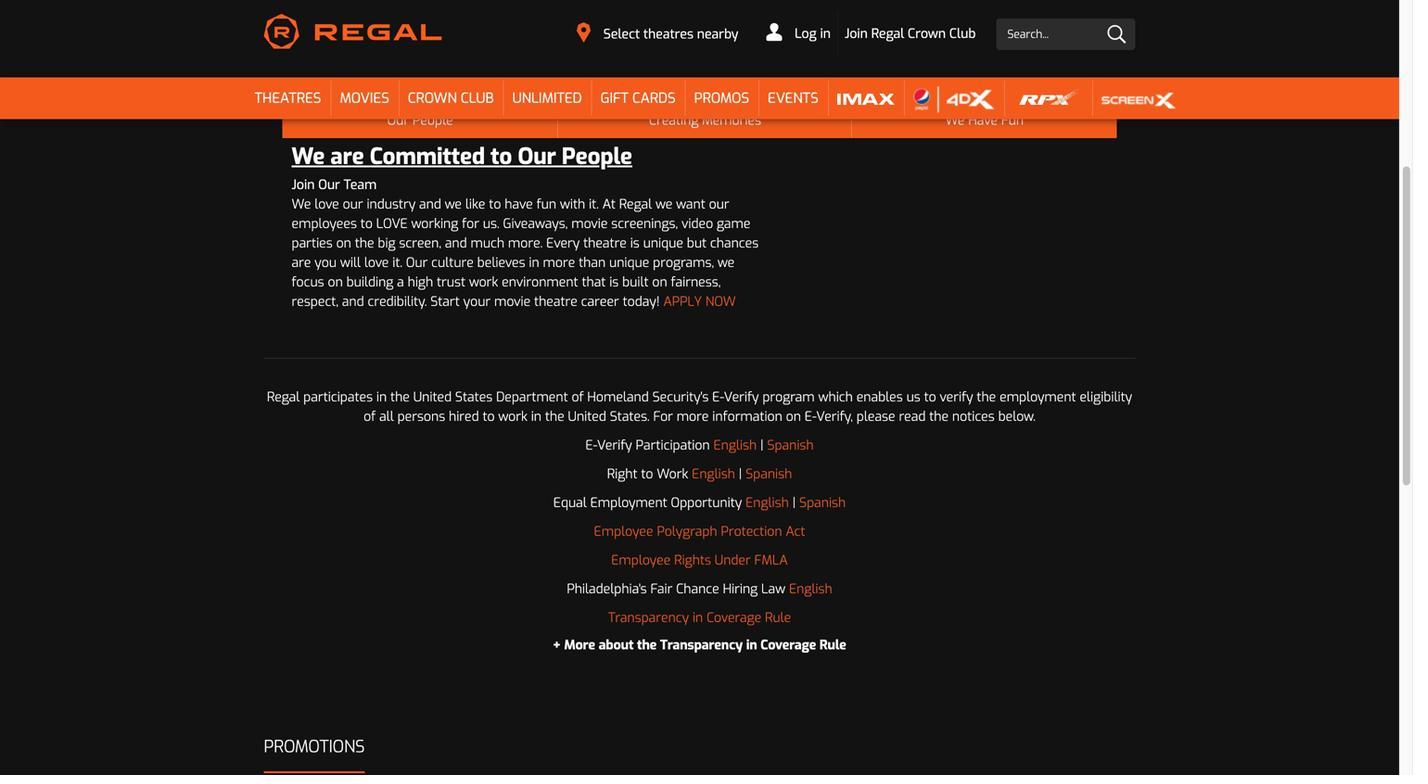 Task type: describe. For each thing, give the bounding box(es) containing it.
respect,
[[292, 293, 339, 310]]

0 vertical spatial unique
[[643, 235, 684, 252]]

programs,
[[653, 254, 714, 271]]

work inside join our team we love our industry and we like to have fun with it. at regal we want our employees to love working for us. giveaways, movie screenings, video game parties on the big screen, and much more. every theatre is unique but chances are you will love it. our culture believes in more than unique programs, we focus on building a high trust work environment that is built on fairness, respect, and credibility. start your movie theatre career today!
[[469, 274, 498, 291]]

love
[[376, 215, 408, 232]]

spanish link for e-verify participation english | spanish
[[768, 437, 814, 454]]

select theatres nearby link
[[565, 18, 751, 49]]

english link for participation
[[714, 437, 757, 454]]

pepsi 4dx logo image
[[914, 85, 995, 113]]

the up notices
[[977, 389, 997, 406]]

| for right to work
[[739, 466, 742, 483]]

regal inside regal participates in the united states department of homeland security's e-verify program which enables us to verify the employment eligibility of all persons hired to work in the united states. for more information on e-verify, please read the notices below.
[[267, 389, 300, 406]]

to up have
[[491, 142, 512, 172]]

like
[[466, 196, 486, 213]]

in down hiring
[[746, 637, 758, 654]]

equal employment opportunity english | spanish
[[554, 494, 846, 512]]

we for we are committed to our people
[[292, 142, 325, 172]]

0 vertical spatial movie
[[572, 215, 608, 232]]

0 horizontal spatial of
[[364, 408, 376, 425]]

act
[[786, 523, 806, 540]]

apply now link
[[664, 293, 736, 310]]

more.
[[508, 235, 543, 252]]

participates
[[303, 389, 373, 406]]

0 horizontal spatial people
[[413, 112, 453, 129]]

enables
[[857, 389, 903, 406]]

fmla
[[755, 552, 788, 569]]

1 horizontal spatial are
[[331, 142, 364, 172]]

employee polygraph protection act link
[[594, 523, 806, 540]]

+ more about the transparency in coverage rule
[[553, 637, 847, 654]]

employee for employee polygraph protection act
[[594, 523, 654, 540]]

employee rights under fmla
[[612, 552, 788, 569]]

more
[[564, 637, 596, 654]]

movies link
[[331, 77, 399, 119]]

join regal crown club
[[845, 25, 976, 42]]

1 horizontal spatial it.
[[589, 196, 599, 213]]

memories
[[702, 112, 762, 129]]

0 vertical spatial crown
[[908, 25, 946, 42]]

promos link
[[685, 77, 759, 119]]

employment
[[1000, 389, 1077, 406]]

1 our from the left
[[343, 196, 363, 213]]

chances
[[711, 235, 759, 252]]

environment
[[502, 274, 579, 291]]

2 vertical spatial e-
[[586, 437, 597, 454]]

program
[[763, 389, 815, 406]]

with
[[560, 196, 586, 213]]

unlimited
[[513, 89, 582, 107]]

english link for opportunity
[[746, 494, 789, 512]]

screen,
[[399, 235, 442, 252]]

in up all
[[377, 389, 387, 406]]

that
[[582, 274, 606, 291]]

eligibility
[[1080, 389, 1133, 406]]

parties
[[292, 235, 333, 252]]

all
[[379, 408, 394, 425]]

our inside our people link
[[387, 112, 409, 129]]

on right built
[[652, 274, 668, 291]]

start
[[431, 293, 460, 310]]

employee for employee rights under fmla
[[612, 552, 671, 569]]

screenings,
[[612, 215, 678, 232]]

0 vertical spatial coverage
[[707, 610, 762, 627]]

built
[[623, 274, 649, 291]]

1 vertical spatial crown
[[408, 89, 457, 107]]

industry
[[367, 196, 416, 213]]

work
[[657, 466, 689, 483]]

information
[[713, 408, 783, 425]]

regal image
[[264, 14, 442, 49]]

want
[[676, 196, 706, 213]]

culture
[[432, 254, 474, 271]]

fun
[[537, 196, 557, 213]]

log
[[795, 25, 817, 42]]

our up the fun
[[518, 142, 556, 172]]

english for equal employment opportunity
[[746, 494, 789, 512]]

0 horizontal spatial united
[[413, 389, 452, 406]]

1 horizontal spatial e-
[[713, 389, 724, 406]]

imax image
[[837, 85, 895, 113]]

fun
[[1002, 112, 1024, 129]]

will
[[340, 254, 361, 271]]

work inside regal participates in the united states department of homeland security's e-verify program which enables us to verify the employment eligibility of all persons hired to work in the united states. for more information on e-verify, please read the notices below.
[[499, 408, 528, 425]]

philadelphia's fair chance hiring law english
[[567, 581, 833, 598]]

spanish for e-verify participation english | spanish
[[768, 437, 814, 454]]

2 horizontal spatial we
[[718, 254, 735, 271]]

apply now
[[664, 293, 736, 310]]

employee polygraph protection act
[[594, 523, 806, 540]]

0 vertical spatial of
[[572, 389, 584, 406]]

our people link
[[282, 103, 558, 138]]

english for right to work
[[692, 466, 736, 483]]

philadelphia's
[[567, 581, 647, 598]]

transparency in coverage rule link
[[608, 610, 791, 627]]

polygraph
[[657, 523, 718, 540]]

we are committed to our people
[[292, 142, 633, 172]]

english for e-verify participation
[[714, 437, 757, 454]]

2 horizontal spatial e-
[[805, 408, 817, 425]]

english link for work
[[692, 466, 736, 483]]

the up all
[[391, 389, 410, 406]]

0 horizontal spatial we
[[445, 196, 462, 213]]

regal inside join our team we love our industry and we like to have fun with it. at regal we want our employees to love working for us. giveaways, movie screenings, video game parties on the big screen, and much more. every theatre is unique but chances are you will love it. our culture believes in more than unique programs, we focus on building a high trust work environment that is built on fairness, respect, and credibility. start your movie theatre career today!
[[619, 196, 652, 213]]

1 horizontal spatial club
[[950, 25, 976, 42]]

for
[[654, 408, 673, 425]]

us
[[907, 389, 921, 406]]

spanish for equal employment opportunity english | spanish
[[800, 494, 846, 512]]

movies
[[340, 89, 389, 107]]

hiring
[[723, 581, 758, 598]]

below.
[[999, 408, 1036, 425]]

to down 'states'
[[483, 408, 495, 425]]

states.
[[610, 408, 650, 425]]

on up will
[[336, 235, 351, 252]]

0 horizontal spatial and
[[342, 293, 364, 310]]

to left love
[[361, 215, 373, 232]]

employees
[[292, 215, 357, 232]]

the down department at the bottom
[[545, 408, 565, 425]]

notices
[[953, 408, 995, 425]]

1 vertical spatial unique
[[609, 254, 650, 271]]

1 horizontal spatial people
[[562, 142, 633, 172]]

video
[[682, 215, 714, 232]]

map marker icon image
[[577, 22, 591, 43]]

nearby
[[697, 26, 739, 43]]

1 vertical spatial verify
[[597, 437, 632, 454]]

in inside join our team we love our industry and we like to have fun with it. at regal we want our employees to love working for us. giveaways, movie screenings, video game parties on the big screen, and much more. every theatre is unique but chances are you will love it. our culture believes in more than unique programs, we focus on building a high trust work environment that is built on fairness, respect, and credibility. start your movie theatre career today!
[[529, 254, 540, 271]]

1 vertical spatial movie
[[494, 293, 531, 310]]

giveaways,
[[503, 215, 568, 232]]

opportunity
[[671, 494, 742, 512]]

about
[[599, 637, 634, 654]]

right
[[607, 466, 638, 483]]

theatres
[[644, 26, 694, 43]]

fairness,
[[671, 274, 721, 291]]



Task type: locate. For each thing, give the bounding box(es) containing it.
to right "like"
[[489, 196, 501, 213]]

gift cards link
[[592, 77, 685, 119]]

our down the team
[[343, 196, 363, 213]]

1 horizontal spatial movie
[[572, 215, 608, 232]]

0 horizontal spatial it.
[[393, 254, 403, 271]]

promotions
[[264, 736, 365, 759]]

1 vertical spatial is
[[610, 274, 619, 291]]

Search... text field
[[997, 19, 1136, 50]]

we down 'chances'
[[718, 254, 735, 271]]

employee up fair
[[612, 552, 671, 569]]

our up game
[[709, 196, 730, 213]]

2 vertical spatial |
[[793, 494, 796, 512]]

1 horizontal spatial regal
[[619, 196, 652, 213]]

security's
[[653, 389, 709, 406]]

rights
[[675, 552, 711, 569]]

big
[[378, 235, 396, 252]]

verify up information
[[724, 389, 759, 406]]

at
[[603, 196, 616, 213]]

| up the opportunity
[[739, 466, 742, 483]]

0 vertical spatial spanish
[[768, 437, 814, 454]]

1 vertical spatial united
[[568, 408, 607, 425]]

promotions link
[[264, 728, 365, 774]]

2 horizontal spatial regal
[[872, 25, 905, 42]]

screenx image
[[1102, 85, 1176, 113]]

people down "crown club"
[[413, 112, 453, 129]]

spanish link for equal employment opportunity english | spanish
[[800, 494, 846, 512]]

0 vertical spatial regal
[[872, 25, 905, 42]]

0 vertical spatial work
[[469, 274, 498, 291]]

working
[[411, 215, 459, 232]]

theatres
[[255, 89, 321, 107]]

1 horizontal spatial and
[[419, 196, 441, 213]]

work down department at the bottom
[[499, 408, 528, 425]]

spanish link up the 'act'
[[800, 494, 846, 512]]

fair
[[651, 581, 673, 598]]

every
[[547, 235, 580, 252]]

club up we are committed to our people
[[461, 89, 494, 107]]

love
[[315, 196, 339, 213], [364, 254, 389, 271]]

1 horizontal spatial more
[[677, 408, 709, 425]]

gift cards
[[601, 89, 676, 107]]

we
[[445, 196, 462, 213], [656, 196, 673, 213], [718, 254, 735, 271]]

0 vertical spatial spanish link
[[768, 437, 814, 454]]

2 vertical spatial we
[[292, 196, 311, 213]]

2 vertical spatial spanish
[[800, 494, 846, 512]]

we have fun
[[946, 112, 1024, 129]]

2 vertical spatial spanish link
[[800, 494, 846, 512]]

we left have
[[946, 112, 965, 129]]

2 horizontal spatial and
[[445, 235, 467, 252]]

spanish down program at the right of page
[[768, 437, 814, 454]]

the right the about on the bottom
[[637, 637, 657, 654]]

transparency down transparency in coverage rule
[[660, 637, 743, 654]]

english link up protection
[[746, 494, 789, 512]]

today!
[[623, 293, 660, 310]]

spanish link up protection
[[746, 466, 793, 483]]

transparency down fair
[[608, 610, 689, 627]]

e- up information
[[713, 389, 724, 406]]

0 horizontal spatial verify
[[597, 437, 632, 454]]

of left all
[[364, 408, 376, 425]]

2 vertical spatial and
[[342, 293, 364, 310]]

1 vertical spatial club
[[461, 89, 494, 107]]

1 horizontal spatial our
[[709, 196, 730, 213]]

department
[[496, 389, 568, 406]]

it. left the at
[[589, 196, 599, 213]]

1 vertical spatial spanish
[[746, 466, 793, 483]]

the down verify
[[930, 408, 949, 425]]

1 vertical spatial coverage
[[761, 637, 817, 654]]

creating memories link
[[558, 103, 853, 138]]

our down movies
[[387, 112, 409, 129]]

english link up the opportunity
[[692, 466, 736, 483]]

1 horizontal spatial is
[[631, 235, 640, 252]]

1 horizontal spatial rule
[[820, 637, 847, 654]]

verify
[[940, 389, 974, 406]]

1 horizontal spatial theatre
[[584, 235, 627, 252]]

crown
[[908, 25, 946, 42], [408, 89, 457, 107]]

of
[[572, 389, 584, 406], [364, 408, 376, 425]]

is
[[631, 235, 640, 252], [610, 274, 619, 291]]

2 horizontal spatial |
[[793, 494, 796, 512]]

our
[[343, 196, 363, 213], [709, 196, 730, 213]]

regal left participates
[[267, 389, 300, 406]]

crown club
[[408, 89, 494, 107]]

events link
[[759, 77, 828, 119]]

english link right law
[[789, 581, 833, 598]]

crown club link
[[399, 77, 503, 119]]

regal up imax image
[[872, 25, 905, 42]]

crown up our people
[[408, 89, 457, 107]]

0 vertical spatial people
[[413, 112, 453, 129]]

0 vertical spatial club
[[950, 25, 976, 42]]

crown up pepsi 4dx logo
[[908, 25, 946, 42]]

0 horizontal spatial club
[[461, 89, 494, 107]]

law
[[762, 581, 786, 598]]

we for we have fun
[[946, 112, 965, 129]]

| for equal employment opportunity
[[793, 494, 796, 512]]

hired
[[449, 408, 479, 425]]

work up your
[[469, 274, 498, 291]]

under
[[715, 552, 751, 569]]

english
[[714, 437, 757, 454], [692, 466, 736, 483], [746, 494, 789, 512], [789, 581, 833, 598]]

1 vertical spatial transparency
[[660, 637, 743, 654]]

is right that at the left of the page
[[610, 274, 619, 291]]

of left homeland
[[572, 389, 584, 406]]

0 vertical spatial rule
[[765, 610, 791, 627]]

we inside join our team we love our industry and we like to have fun with it. at regal we want our employees to love working for us. giveaways, movie screenings, video game parties on the big screen, and much more. every theatre is unique but chances are you will love it. our culture believes in more than unique programs, we focus on building a high trust work environment that is built on fairness, respect, and credibility. start your movie theatre career today!
[[292, 196, 311, 213]]

and down building
[[342, 293, 364, 310]]

regal participates in the united states department of homeland security's e-verify program which enables us to verify the employment eligibility of all persons hired to work in the united states. for more information on e-verify, please read the notices below.
[[267, 389, 1133, 425]]

1 vertical spatial and
[[445, 235, 467, 252]]

spanish link for right to work english | spanish
[[746, 466, 793, 483]]

0 horizontal spatial our
[[343, 196, 363, 213]]

1 vertical spatial work
[[499, 408, 528, 425]]

more down the every
[[543, 254, 575, 271]]

1 vertical spatial join
[[292, 176, 315, 193]]

employee rights under fmla link
[[612, 552, 788, 569]]

0 horizontal spatial join
[[292, 176, 315, 193]]

we left "like"
[[445, 196, 462, 213]]

are inside join our team we love our industry and we like to have fun with it. at regal we want our employees to love working for us. giveaways, movie screenings, video game parties on the big screen, and much more. every theatre is unique but chances are you will love it. our culture believes in more than unique programs, we focus on building a high trust work environment that is built on fairness, respect, and credibility. start your movie theatre career today!
[[292, 254, 311, 271]]

we down theatres link
[[292, 142, 325, 172]]

1 vertical spatial more
[[677, 408, 709, 425]]

our
[[387, 112, 409, 129], [518, 142, 556, 172], [318, 176, 340, 193], [406, 254, 428, 271]]

our down screen,
[[406, 254, 428, 271]]

join up employees
[[292, 176, 315, 193]]

the inside join our team we love our industry and we like to have fun with it. at regal we want our employees to love working for us. giveaways, movie screenings, video game parties on the big screen, and much more. every theatre is unique but chances are you will love it. our culture believes in more than unique programs, we focus on building a high trust work environment that is built on fairness, respect, and credibility. start your movie theatre career today!
[[355, 235, 374, 252]]

0 vertical spatial theatre
[[584, 235, 627, 252]]

0 vertical spatial love
[[315, 196, 339, 213]]

and up the working
[[419, 196, 441, 213]]

movie down the environment
[[494, 293, 531, 310]]

please
[[857, 408, 896, 425]]

your
[[464, 293, 491, 310]]

more inside regal participates in the united states department of homeland security's e-verify program which enables us to verify the employment eligibility of all persons hired to work in the united states. for more information on e-verify, please read the notices below.
[[677, 408, 709, 425]]

+
[[553, 637, 561, 654]]

0 vertical spatial verify
[[724, 389, 759, 406]]

for
[[462, 215, 480, 232]]

we have fun link
[[853, 103, 1117, 138]]

0 horizontal spatial are
[[292, 254, 311, 271]]

1 horizontal spatial verify
[[724, 389, 759, 406]]

than
[[579, 254, 606, 271]]

0 horizontal spatial more
[[543, 254, 575, 271]]

us.
[[483, 215, 500, 232]]

apply
[[664, 293, 702, 310]]

spanish
[[768, 437, 814, 454], [746, 466, 793, 483], [800, 494, 846, 512]]

2 vertical spatial regal
[[267, 389, 300, 406]]

we
[[946, 112, 965, 129], [292, 142, 325, 172], [292, 196, 311, 213]]

regal up "screenings,"
[[619, 196, 652, 213]]

0 vertical spatial and
[[419, 196, 441, 213]]

regal is passionate about its team. click to apply. image
[[264, 0, 1136, 76]]

more
[[543, 254, 575, 271], [677, 408, 709, 425]]

people up the at
[[562, 142, 633, 172]]

| for e-verify participation
[[761, 437, 764, 454]]

0 vertical spatial are
[[331, 142, 364, 172]]

join inside join our team we love our industry and we like to have fun with it. at regal we want our employees to love working for us. giveaways, movie screenings, video game parties on the big screen, and much more. every theatre is unique but chances are you will love it. our culture believes in more than unique programs, we focus on building a high trust work environment that is built on fairness, respect, and credibility. start your movie theatre career today!
[[292, 176, 315, 193]]

our people
[[387, 112, 453, 129]]

e- down program at the right of page
[[805, 408, 817, 425]]

club up pepsi 4dx logo
[[950, 25, 976, 42]]

more down security's at the bottom
[[677, 408, 709, 425]]

unique up built
[[609, 254, 650, 271]]

have
[[969, 112, 998, 129]]

coverage down law
[[761, 637, 817, 654]]

love up employees
[[315, 196, 339, 213]]

events
[[768, 89, 819, 107]]

the left big
[[355, 235, 374, 252]]

0 vertical spatial more
[[543, 254, 575, 271]]

0 horizontal spatial crown
[[408, 89, 457, 107]]

1 horizontal spatial |
[[761, 437, 764, 454]]

our left the team
[[318, 176, 340, 193]]

creating
[[649, 112, 699, 129]]

1 vertical spatial regal
[[619, 196, 652, 213]]

0 vertical spatial united
[[413, 389, 452, 406]]

spanish up protection
[[746, 466, 793, 483]]

0 horizontal spatial regal
[[267, 389, 300, 406]]

gift
[[601, 89, 629, 107]]

in up the environment
[[529, 254, 540, 271]]

1 horizontal spatial united
[[568, 408, 607, 425]]

user icon image
[[767, 23, 782, 41]]

0 vertical spatial transparency
[[608, 610, 689, 627]]

chance
[[676, 581, 720, 598]]

0 horizontal spatial movie
[[494, 293, 531, 310]]

much
[[471, 235, 505, 252]]

are up "focus"
[[292, 254, 311, 271]]

states
[[455, 389, 493, 406]]

1 vertical spatial of
[[364, 408, 376, 425]]

join for join regal crown club
[[845, 25, 868, 42]]

theatre down the environment
[[534, 293, 578, 310]]

in right the log
[[820, 25, 831, 42]]

1 vertical spatial people
[[562, 142, 633, 172]]

more inside join our team we love our industry and we like to have fun with it. at regal we want our employees to love working for us. giveaways, movie screenings, video game parties on the big screen, and much more. every theatre is unique but chances are you will love it. our culture believes in more than unique programs, we focus on building a high trust work environment that is built on fairness, respect, and credibility. start your movie theatre career today!
[[543, 254, 575, 271]]

join for join our team we love our industry and we like to have fun with it. at regal we want our employees to love working for us. giveaways, movie screenings, video game parties on the big screen, and much more. every theatre is unique but chances are you will love it. our culture believes in more than unique programs, we focus on building a high trust work environment that is built on fairness, respect, and credibility. start your movie theatre career today!
[[292, 176, 315, 193]]

and up culture
[[445, 235, 467, 252]]

we up employees
[[292, 196, 311, 213]]

log in
[[792, 25, 831, 42]]

people
[[413, 112, 453, 129], [562, 142, 633, 172]]

1 vertical spatial employee
[[612, 552, 671, 569]]

employment
[[591, 494, 668, 512]]

e-verify participation english | spanish
[[586, 437, 814, 454]]

0 vertical spatial join
[[845, 25, 868, 42]]

english up the opportunity
[[692, 466, 736, 483]]

cards
[[633, 89, 676, 107]]

united up 'persons'
[[413, 389, 452, 406]]

to right us
[[924, 389, 937, 406]]

0 horizontal spatial is
[[610, 274, 619, 291]]

believes
[[477, 254, 526, 271]]

0 vertical spatial it.
[[589, 196, 599, 213]]

0 vertical spatial e-
[[713, 389, 724, 406]]

it. up a
[[393, 254, 403, 271]]

verify,
[[817, 408, 853, 425]]

english right law
[[789, 581, 833, 598]]

unique down "screenings,"
[[643, 235, 684, 252]]

coverage down hiring
[[707, 610, 762, 627]]

movie
[[572, 215, 608, 232], [494, 293, 531, 310]]

log in link
[[760, 11, 839, 57]]

we left want
[[656, 196, 673, 213]]

| up the 'act'
[[793, 494, 796, 512]]

1 vertical spatial love
[[364, 254, 389, 271]]

0 vertical spatial we
[[946, 112, 965, 129]]

in down department at the bottom
[[531, 408, 542, 425]]

| down information
[[761, 437, 764, 454]]

rpx - regal premium experience image
[[1014, 85, 1084, 113]]

1 horizontal spatial join
[[845, 25, 868, 42]]

1 vertical spatial it.
[[393, 254, 403, 271]]

join our team we love our industry and we like to have fun with it. at regal we want our employees to love working for us. giveaways, movie screenings, video game parties on the big screen, and much more. every theatre is unique but chances are you will love it. our culture believes in more than unique programs, we focus on building a high trust work environment that is built on fairness, respect, and credibility. start your movie theatre career today!
[[292, 176, 759, 310]]

movie down with
[[572, 215, 608, 232]]

united down homeland
[[568, 408, 607, 425]]

0 horizontal spatial |
[[739, 466, 742, 483]]

game
[[717, 215, 751, 232]]

2 our from the left
[[709, 196, 730, 213]]

in up + more about the transparency in coverage rule
[[693, 610, 703, 627]]

building
[[347, 274, 394, 291]]

english down information
[[714, 437, 757, 454]]

0 horizontal spatial e-
[[586, 437, 597, 454]]

1 vertical spatial e-
[[805, 408, 817, 425]]

read
[[899, 408, 926, 425]]

theatre up than
[[584, 235, 627, 252]]

english up protection
[[746, 494, 789, 512]]

1 horizontal spatial crown
[[908, 25, 946, 42]]

on down program at the right of page
[[786, 408, 801, 425]]

spanish up the 'act'
[[800, 494, 846, 512]]

is down "screenings,"
[[631, 235, 640, 252]]

the
[[355, 235, 374, 252], [391, 389, 410, 406], [977, 389, 997, 406], [545, 408, 565, 425], [930, 408, 949, 425], [637, 637, 657, 654]]

1 vertical spatial rule
[[820, 637, 847, 654]]

1 vertical spatial we
[[292, 142, 325, 172]]

on inside regal participates in the united states department of homeland security's e-verify program which enables us to verify the employment eligibility of all persons hired to work in the united states. for more information on e-verify, please read the notices below.
[[786, 408, 801, 425]]

spanish for right to work english | spanish
[[746, 466, 793, 483]]

1 horizontal spatial we
[[656, 196, 673, 213]]

love up building
[[364, 254, 389, 271]]

employee down employment
[[594, 523, 654, 540]]

on down you
[[328, 274, 343, 291]]

join right log in
[[845, 25, 868, 42]]

creating memories
[[649, 112, 762, 129]]

verify up the right
[[597, 437, 632, 454]]

spanish link down program at the right of page
[[768, 437, 814, 454]]

now
[[706, 293, 736, 310]]

spanish link
[[768, 437, 814, 454], [746, 466, 793, 483], [800, 494, 846, 512]]

e- down homeland
[[586, 437, 597, 454]]

theatres link
[[245, 77, 331, 119]]

0 horizontal spatial love
[[315, 196, 339, 213]]

1 vertical spatial are
[[292, 254, 311, 271]]

you
[[315, 254, 337, 271]]

credibility.
[[368, 293, 427, 310]]

join regal crown club link
[[839, 11, 983, 56]]

to right the right
[[641, 466, 654, 483]]

0 horizontal spatial rule
[[765, 610, 791, 627]]

protection
[[721, 523, 783, 540]]

1 horizontal spatial love
[[364, 254, 389, 271]]

committed
[[370, 142, 485, 172]]

0 horizontal spatial theatre
[[534, 293, 578, 310]]

are
[[331, 142, 364, 172], [292, 254, 311, 271]]

1 vertical spatial theatre
[[534, 293, 578, 310]]

focus
[[292, 274, 324, 291]]

0 vertical spatial is
[[631, 235, 640, 252]]

verify inside regal participates in the united states department of homeland security's e-verify program which enables us to verify the employment eligibility of all persons hired to work in the united states. for more information on e-verify, please read the notices below.
[[724, 389, 759, 406]]

right to work english | spanish
[[607, 466, 793, 483]]

english link down information
[[714, 437, 757, 454]]

are up the team
[[331, 142, 364, 172]]



Task type: vqa. For each thing, say whether or not it's contained in the screenshot.
the left we
yes



